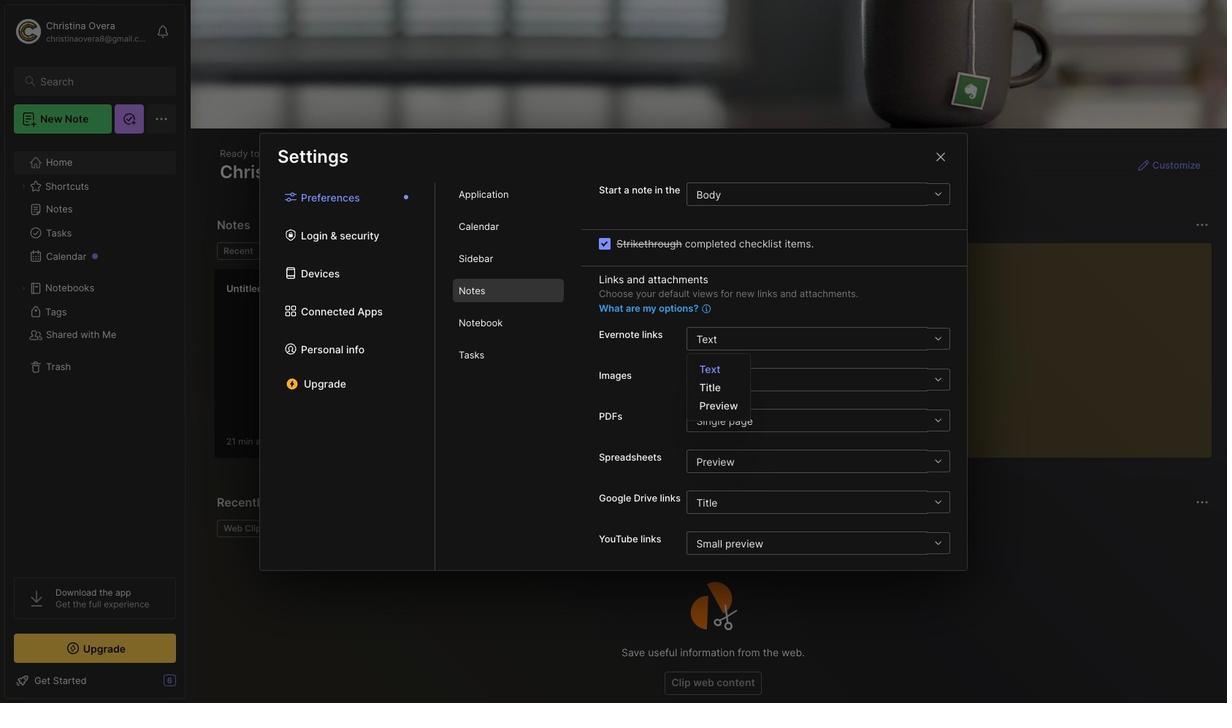 Task type: locate. For each thing, give the bounding box(es) containing it.
row group
[[214, 269, 740, 467]]

Search text field
[[40, 75, 163, 88]]

tab list
[[260, 183, 435, 570], [435, 183, 581, 570], [217, 243, 868, 260]]

tab
[[453, 183, 564, 206], [453, 215, 564, 238], [217, 243, 260, 260], [266, 243, 325, 260], [453, 247, 564, 270], [453, 279, 564, 302], [453, 311, 564, 335], [453, 343, 564, 367], [217, 520, 273, 538]]

Choose default view option for Evernote links field
[[687, 327, 950, 351]]

tree
[[5, 142, 185, 565]]

Select30 checkbox
[[599, 238, 611, 249]]

Choose default view option for Spreadsheets field
[[687, 450, 950, 473]]

Choose default view option for Google Drive links field
[[687, 491, 950, 514]]

None search field
[[40, 72, 163, 90]]

tree inside main element
[[5, 142, 185, 565]]

expand notebooks image
[[19, 284, 28, 293]]

close image
[[932, 148, 950, 165]]



Task type: describe. For each thing, give the bounding box(es) containing it.
Choose default view option for Images field
[[687, 368, 950, 392]]

main element
[[0, 0, 190, 703]]

Choose default view option for PDFs field
[[687, 409, 950, 432]]

Start writing… text field
[[904, 243, 1211, 446]]

Start a new note in the body or title. field
[[687, 183, 950, 206]]

dropdown list menu
[[688, 360, 750, 415]]

none search field inside main element
[[40, 72, 163, 90]]

Choose default view option for YouTube links field
[[687, 532, 950, 555]]



Task type: vqa. For each thing, say whether or not it's contained in the screenshot.
search field within the Main element
yes



